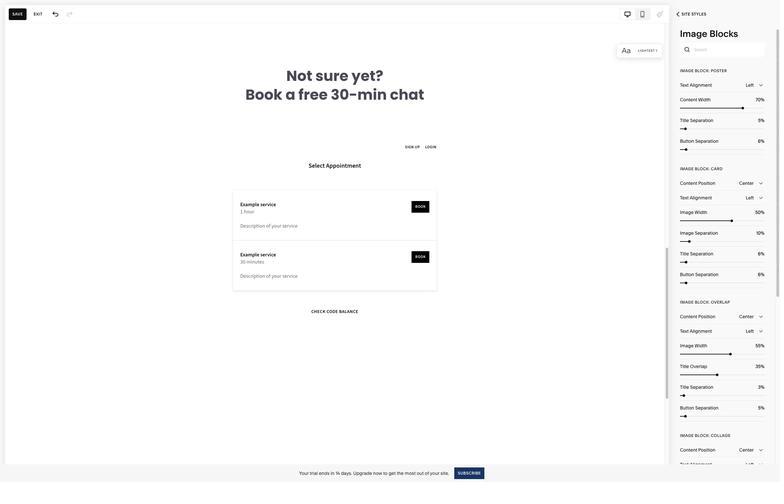 Task type: describe. For each thing, give the bounding box(es) containing it.
subscribe
[[458, 471, 481, 476]]

3 title from the top
[[681, 364, 690, 370]]

3 center from the top
[[740, 448, 754, 453]]

card
[[711, 167, 723, 171]]

1 title separation from the top
[[681, 118, 714, 123]]

save button
[[9, 8, 26, 20]]

content position field for image separation
[[681, 176, 765, 191]]

your
[[430, 471, 440, 477]]

button separation for overlap
[[681, 405, 719, 411]]

most
[[405, 471, 416, 477]]

collage
[[711, 434, 731, 438]]

save
[[12, 12, 23, 16]]

Search text field
[[681, 42, 765, 57]]

alignment for overlap
[[690, 329, 712, 334]]

0 horizontal spatial overlap
[[691, 364, 708, 370]]

site styles button
[[670, 7, 714, 21]]

ends
[[319, 471, 330, 477]]

subscribe button
[[455, 468, 485, 479]]

of
[[425, 471, 429, 477]]

left for image block: overlap
[[746, 329, 754, 334]]

2 image from the top
[[681, 68, 694, 73]]

left for image block: card
[[746, 195, 754, 201]]

position for image separation
[[699, 180, 716, 186]]

out
[[417, 471, 424, 477]]

content width
[[681, 97, 711, 103]]

1 horizontal spatial overlap
[[711, 300, 731, 305]]

text alignment for card
[[681, 195, 712, 201]]

text for image block: card
[[681, 195, 689, 201]]

1 button from the top
[[681, 138, 695, 144]]

title separation for overlap
[[681, 385, 714, 390]]

trial
[[310, 471, 318, 477]]

content position field for title overlap
[[681, 310, 765, 324]]

days.
[[341, 471, 352, 477]]

7 image from the top
[[681, 343, 694, 349]]

14
[[336, 471, 340, 477]]

content for image block: card
[[681, 180, 698, 186]]

image width for overlap
[[681, 343, 708, 349]]

your trial ends in 14 days. upgrade now to get the most out of your site.
[[299, 471, 449, 477]]

3 content position from the top
[[681, 448, 716, 453]]

text alignment field for card
[[681, 191, 765, 205]]

image separation
[[681, 230, 719, 236]]

blocks
[[710, 28, 739, 39]]

position for title overlap
[[699, 314, 716, 320]]

poster
[[711, 68, 728, 73]]

button separation for separation
[[681, 272, 719, 278]]

title overlap
[[681, 364, 708, 370]]

content position for separation
[[681, 180, 716, 186]]

text alignment field for collage
[[681, 458, 765, 472]]

image width for separation
[[681, 210, 708, 215]]

1 text alignment from the top
[[681, 82, 712, 88]]

2 title from the top
[[681, 251, 690, 257]]

4 title from the top
[[681, 385, 690, 390]]

your
[[299, 471, 309, 477]]

1 title from the top
[[681, 118, 690, 123]]

to
[[384, 471, 388, 477]]

content position for overlap
[[681, 314, 716, 320]]

1 text from the top
[[681, 82, 689, 88]]

1 content from the top
[[681, 97, 698, 103]]

4 image from the top
[[681, 210, 694, 215]]

left for image block: collage
[[746, 462, 754, 468]]



Task type: vqa. For each thing, say whether or not it's contained in the screenshot.
EMAIL CAMPAIGNS Link
no



Task type: locate. For each thing, give the bounding box(es) containing it.
None range field
[[681, 107, 765, 110], [681, 128, 765, 130], [681, 148, 765, 151], [681, 220, 765, 222], [681, 240, 765, 243], [681, 261, 765, 264], [681, 282, 765, 285], [681, 353, 765, 356], [681, 374, 765, 377], [681, 395, 765, 397], [681, 415, 765, 418], [681, 107, 765, 110], [681, 128, 765, 130], [681, 148, 765, 151], [681, 220, 765, 222], [681, 240, 765, 243], [681, 261, 765, 264], [681, 282, 765, 285], [681, 353, 765, 356], [681, 374, 765, 377], [681, 395, 765, 397], [681, 415, 765, 418]]

3 content from the top
[[681, 314, 698, 320]]

position down the image block: collage
[[699, 448, 716, 453]]

tab list
[[621, 9, 650, 19]]

image width
[[681, 210, 708, 215], [681, 343, 708, 349]]

2 vertical spatial content position field
[[681, 443, 765, 458]]

0 vertical spatial title separation
[[681, 118, 714, 123]]

button for image
[[681, 272, 695, 278]]

text alignment for collage
[[681, 462, 712, 468]]

2 title separation from the top
[[681, 251, 714, 257]]

2 content position from the top
[[681, 314, 716, 320]]

2 block: from the top
[[695, 167, 710, 171]]

title separation down 'title overlap' at the bottom right
[[681, 385, 714, 390]]

title
[[681, 118, 690, 123], [681, 251, 690, 257], [681, 364, 690, 370], [681, 385, 690, 390]]

2 vertical spatial position
[[699, 448, 716, 453]]

now
[[373, 471, 382, 477]]

text alignment for overlap
[[681, 329, 712, 334]]

center
[[740, 180, 754, 186], [740, 314, 754, 320], [740, 448, 754, 453]]

block: for title
[[695, 300, 710, 305]]

0 vertical spatial overlap
[[711, 300, 731, 305]]

3 button from the top
[[681, 405, 695, 411]]

2 button separation from the top
[[681, 272, 719, 278]]

width for separation
[[695, 210, 708, 215]]

button
[[681, 138, 695, 144], [681, 272, 695, 278], [681, 405, 695, 411]]

6 image from the top
[[681, 300, 694, 305]]

4 left from the top
[[746, 462, 754, 468]]

3 text alignment from the top
[[681, 329, 712, 334]]

button for title
[[681, 405, 695, 411]]

alignment for card
[[690, 195, 712, 201]]

content position down image block: card
[[681, 180, 716, 186]]

content position down the image block: collage
[[681, 448, 716, 453]]

4 text from the top
[[681, 462, 689, 468]]

text alignment up the content width
[[681, 82, 712, 88]]

4 text alignment from the top
[[681, 462, 712, 468]]

2 text from the top
[[681, 195, 689, 201]]

block:
[[695, 68, 710, 73], [695, 167, 710, 171], [695, 300, 710, 305], [695, 434, 710, 438]]

styles
[[692, 12, 707, 17]]

3 position from the top
[[699, 448, 716, 453]]

width down 'image block: poster' at the top right of page
[[699, 97, 711, 103]]

alignment down image block: card
[[690, 195, 712, 201]]

4 content from the top
[[681, 448, 698, 453]]

3 left from the top
[[746, 329, 754, 334]]

5 image from the top
[[681, 230, 694, 236]]

2 alignment from the top
[[690, 195, 712, 201]]

text alignment
[[681, 82, 712, 88], [681, 195, 712, 201], [681, 329, 712, 334], [681, 462, 712, 468]]

text alignment down the image block: collage
[[681, 462, 712, 468]]

content for image block: overlap
[[681, 314, 698, 320]]

in
[[331, 471, 335, 477]]

2 vertical spatial content position
[[681, 448, 716, 453]]

block: for button
[[695, 68, 710, 73]]

1 vertical spatial overlap
[[691, 364, 708, 370]]

image width up 'title overlap' at the bottom right
[[681, 343, 708, 349]]

0 vertical spatial image width
[[681, 210, 708, 215]]

3 text from the top
[[681, 329, 689, 334]]

1 image width from the top
[[681, 210, 708, 215]]

2 button from the top
[[681, 272, 695, 278]]

2 vertical spatial button
[[681, 405, 695, 411]]

button separation
[[681, 138, 719, 144], [681, 272, 719, 278], [681, 405, 719, 411]]

1 vertical spatial content position field
[[681, 310, 765, 324]]

0 vertical spatial content position field
[[681, 176, 765, 191]]

0 vertical spatial width
[[699, 97, 711, 103]]

position down image block: overlap
[[699, 314, 716, 320]]

the
[[397, 471, 404, 477]]

3 title separation from the top
[[681, 385, 714, 390]]

1 button separation from the top
[[681, 138, 719, 144]]

alignment down the image block: collage
[[690, 462, 712, 468]]

1 left from the top
[[746, 82, 754, 88]]

button separation up image block: card
[[681, 138, 719, 144]]

2 vertical spatial title separation
[[681, 385, 714, 390]]

content for image block: collage
[[681, 448, 698, 453]]

2 content position field from the top
[[681, 310, 765, 324]]

1 vertical spatial image width
[[681, 343, 708, 349]]

3 block: from the top
[[695, 300, 710, 305]]

1 content position from the top
[[681, 180, 716, 186]]

image block: card
[[681, 167, 723, 171]]

exit
[[34, 12, 43, 16]]

text for image block: collage
[[681, 462, 689, 468]]

width up 'title overlap' at the bottom right
[[695, 343, 708, 349]]

2 text alignment from the top
[[681, 195, 712, 201]]

position
[[699, 180, 716, 186], [699, 314, 716, 320], [699, 448, 716, 453]]

width for overlap
[[695, 343, 708, 349]]

image width up image separation on the top of page
[[681, 210, 708, 215]]

get
[[389, 471, 396, 477]]

exit button
[[30, 8, 46, 20]]

2 content from the top
[[681, 180, 698, 186]]

title separation down the content width
[[681, 118, 714, 123]]

Text Alignment field
[[681, 78, 765, 92], [681, 191, 765, 205], [681, 324, 765, 339], [681, 458, 765, 472]]

width
[[699, 97, 711, 103], [695, 210, 708, 215], [695, 343, 708, 349]]

image block: poster
[[681, 68, 728, 73]]

3 text alignment field from the top
[[681, 324, 765, 339]]

separation
[[691, 118, 714, 123], [696, 138, 719, 144], [695, 230, 719, 236], [691, 251, 714, 257], [696, 272, 719, 278], [691, 385, 714, 390], [696, 405, 719, 411]]

1 vertical spatial center
[[740, 314, 754, 320]]

text alignment down image block: card
[[681, 195, 712, 201]]

1 alignment from the top
[[690, 82, 712, 88]]

position down image block: card
[[699, 180, 716, 186]]

0 vertical spatial button separation
[[681, 138, 719, 144]]

1 vertical spatial button separation
[[681, 272, 719, 278]]

1 vertical spatial button
[[681, 272, 695, 278]]

image
[[681, 28, 708, 39], [681, 68, 694, 73], [681, 167, 694, 171], [681, 210, 694, 215], [681, 230, 694, 236], [681, 300, 694, 305], [681, 343, 694, 349], [681, 434, 694, 438]]

None field
[[744, 96, 765, 103], [744, 117, 765, 124], [744, 138, 765, 145], [744, 209, 765, 216], [744, 230, 765, 237], [744, 250, 765, 258], [744, 271, 765, 278], [744, 343, 765, 350], [744, 363, 765, 370], [744, 384, 765, 391], [744, 405, 765, 412], [744, 96, 765, 103], [744, 117, 765, 124], [744, 138, 765, 145], [744, 209, 765, 216], [744, 230, 765, 237], [744, 250, 765, 258], [744, 271, 765, 278], [744, 343, 765, 350], [744, 363, 765, 370], [744, 384, 765, 391], [744, 405, 765, 412]]

title separation for separation
[[681, 251, 714, 257]]

content
[[681, 97, 698, 103], [681, 180, 698, 186], [681, 314, 698, 320], [681, 448, 698, 453]]

2 text alignment field from the top
[[681, 191, 765, 205]]

center for title overlap
[[740, 314, 754, 320]]

site.
[[441, 471, 449, 477]]

center for image separation
[[740, 180, 754, 186]]

block: for image
[[695, 167, 710, 171]]

upgrade
[[353, 471, 372, 477]]

2 position from the top
[[699, 314, 716, 320]]

alignment for collage
[[690, 462, 712, 468]]

2 center from the top
[[740, 314, 754, 320]]

2 left from the top
[[746, 195, 754, 201]]

1 vertical spatial content position
[[681, 314, 716, 320]]

0 vertical spatial center
[[740, 180, 754, 186]]

1 image from the top
[[681, 28, 708, 39]]

image block: collage
[[681, 434, 731, 438]]

site styles
[[682, 12, 707, 17]]

overlap
[[711, 300, 731, 305], [691, 364, 708, 370]]

1 vertical spatial position
[[699, 314, 716, 320]]

text alignment down image block: overlap
[[681, 329, 712, 334]]

content position
[[681, 180, 716, 186], [681, 314, 716, 320], [681, 448, 716, 453]]

title separation
[[681, 118, 714, 123], [681, 251, 714, 257], [681, 385, 714, 390]]

Content Position field
[[681, 176, 765, 191], [681, 310, 765, 324], [681, 443, 765, 458]]

content position down image block: overlap
[[681, 314, 716, 320]]

title separation down image separation on the top of page
[[681, 251, 714, 257]]

image blocks
[[681, 28, 739, 39]]

1 position from the top
[[699, 180, 716, 186]]

text
[[681, 82, 689, 88], [681, 195, 689, 201], [681, 329, 689, 334], [681, 462, 689, 468]]

alignment
[[690, 82, 712, 88], [690, 195, 712, 201], [690, 329, 712, 334], [690, 462, 712, 468]]

0 vertical spatial position
[[699, 180, 716, 186]]

text for image block: overlap
[[681, 329, 689, 334]]

1 block: from the top
[[695, 68, 710, 73]]

content position field down collage
[[681, 443, 765, 458]]

3 image from the top
[[681, 167, 694, 171]]

1 content position field from the top
[[681, 176, 765, 191]]

3 content position field from the top
[[681, 443, 765, 458]]

1 vertical spatial title separation
[[681, 251, 714, 257]]

3 alignment from the top
[[690, 329, 712, 334]]

4 block: from the top
[[695, 434, 710, 438]]

2 image width from the top
[[681, 343, 708, 349]]

2 vertical spatial button separation
[[681, 405, 719, 411]]

content position field down card
[[681, 176, 765, 191]]

0 vertical spatial button
[[681, 138, 695, 144]]

1 text alignment field from the top
[[681, 78, 765, 92]]

alignment down 'image block: poster' at the top right of page
[[690, 82, 712, 88]]

left
[[746, 82, 754, 88], [746, 195, 754, 201], [746, 329, 754, 334], [746, 462, 754, 468]]

8 image from the top
[[681, 434, 694, 438]]

2 vertical spatial center
[[740, 448, 754, 453]]

4 text alignment field from the top
[[681, 458, 765, 472]]

alignment down image block: overlap
[[690, 329, 712, 334]]

button separation up image block: overlap
[[681, 272, 719, 278]]

4 alignment from the top
[[690, 462, 712, 468]]

3 button separation from the top
[[681, 405, 719, 411]]

image block: overlap
[[681, 300, 731, 305]]

width up image separation on the top of page
[[695, 210, 708, 215]]

text alignment field for overlap
[[681, 324, 765, 339]]

1 center from the top
[[740, 180, 754, 186]]

site
[[682, 12, 691, 17]]

content position field down image block: overlap
[[681, 310, 765, 324]]

2 vertical spatial width
[[695, 343, 708, 349]]

0 vertical spatial content position
[[681, 180, 716, 186]]

button separation up the image block: collage
[[681, 405, 719, 411]]

1 vertical spatial width
[[695, 210, 708, 215]]



